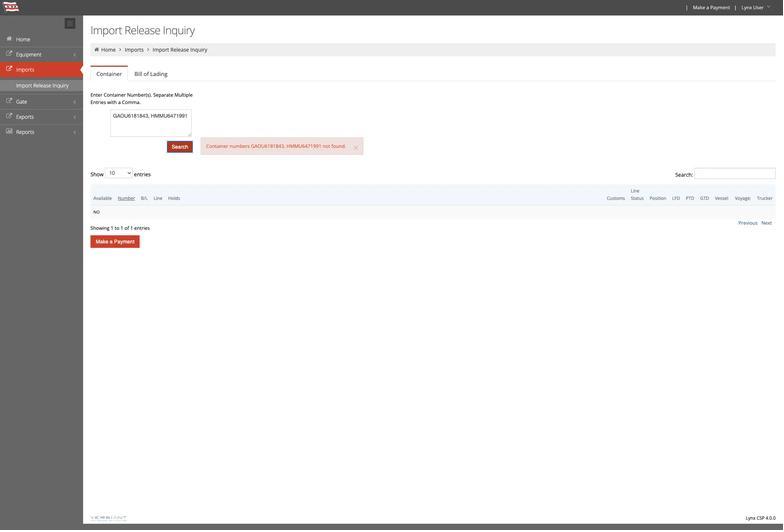 Task type: describe. For each thing, give the bounding box(es) containing it.
reports link
[[0, 124, 83, 140]]

position
[[650, 195, 666, 202]]

make a payment inside button
[[96, 239, 134, 245]]

found.
[[331, 143, 346, 150]]

to
[[115, 225, 119, 231]]

release for the topmost import release inquiry 'link'
[[170, 46, 189, 53]]

user
[[753, 4, 764, 11]]

next
[[762, 220, 772, 226]]

0 vertical spatial release
[[124, 23, 160, 38]]

0 vertical spatial import release inquiry
[[91, 23, 195, 38]]

make a payment link
[[690, 0, 733, 16]]

1 vertical spatial home
[[101, 46, 116, 53]]

line status
[[631, 188, 644, 202]]

row containing line status
[[91, 185, 776, 206]]

lynx user
[[742, 4, 764, 11]]

holds
[[168, 195, 180, 202]]

previous next
[[739, 220, 772, 226]]

csp
[[757, 516, 765, 522]]

2 horizontal spatial a
[[707, 4, 709, 11]]

angle right image
[[117, 47, 124, 52]]

2 vertical spatial import release inquiry
[[16, 82, 69, 89]]

search:
[[675, 171, 694, 178]]

next button
[[762, 220, 772, 226]]

bill
[[134, 70, 142, 78]]

search button
[[167, 141, 193, 153]]

payment inside make a payment button
[[114, 239, 134, 245]]

1 vertical spatial import release inquiry
[[153, 46, 207, 53]]

lading
[[150, 70, 167, 78]]

1 vertical spatial home image
[[93, 47, 100, 52]]

release for import release inquiry 'link' to the bottom
[[33, 82, 51, 89]]

customs: activate to sort column ascending column header
[[604, 185, 628, 206]]

bill of lading link
[[129, 66, 173, 81]]

make a payment button
[[91, 235, 140, 248]]

gaou6181843,
[[251, 143, 285, 150]]

entries
[[91, 99, 106, 106]]

vessel:: activate to sort column ascending column header
[[712, 185, 732, 206]]

available
[[93, 195, 112, 202]]

numbers
[[230, 143, 250, 150]]

customs
[[607, 195, 625, 202]]

lynx user link
[[738, 0, 775, 16]]

show
[[91, 171, 105, 178]]

with
[[107, 99, 117, 106]]

b/l
[[141, 195, 148, 202]]

equipment
[[16, 51, 42, 58]]

line for line status
[[631, 188, 640, 194]]

inquiry for import release inquiry 'link' to the bottom
[[53, 82, 69, 89]]

gate
[[16, 98, 27, 105]]

0 vertical spatial inquiry
[[163, 23, 195, 38]]

ptd
[[686, 195, 694, 202]]

container for container numbers gaou6181843, hmmu6471991 not found.
[[206, 143, 228, 150]]

lfd
[[672, 195, 680, 202]]

1 horizontal spatial imports
[[125, 46, 144, 53]]

lfd: activate to sort column ascending column header
[[669, 185, 683, 206]]

trucker: activate to sort column ascending column header
[[754, 185, 776, 206]]

0 vertical spatial import
[[91, 23, 122, 38]]

external link image
[[6, 99, 13, 104]]

vessel:
[[715, 195, 729, 202]]

0 horizontal spatial imports
[[16, 66, 34, 73]]

import for the topmost import release inquiry 'link'
[[153, 46, 169, 53]]

1 | from the left
[[686, 4, 688, 11]]

trucker
[[757, 195, 773, 202]]

comma.
[[122, 99, 141, 106]]

lynx for lynx csp 4.0.0
[[746, 516, 756, 522]]

of inside grid
[[125, 225, 129, 231]]

enter
[[91, 92, 102, 98]]

make inside button
[[96, 239, 108, 245]]

bill of lading
[[134, 70, 167, 78]]

container for container
[[96, 70, 122, 78]]

not
[[323, 143, 330, 150]]

number: activate to sort column ascending column header
[[115, 185, 138, 206]]

1 1 from the left
[[111, 225, 113, 231]]

showing
[[91, 225, 109, 231]]

bar chart image
[[6, 129, 13, 134]]

number
[[118, 195, 135, 202]]



Task type: locate. For each thing, give the bounding box(es) containing it.
imports
[[125, 46, 144, 53], [16, 66, 34, 73]]

0 horizontal spatial of
[[125, 225, 129, 231]]

1 vertical spatial payment
[[114, 239, 134, 245]]

0 horizontal spatial release
[[33, 82, 51, 89]]

import inside import release inquiry 'link'
[[16, 82, 32, 89]]

2 horizontal spatial 1
[[130, 225, 133, 231]]

container link
[[91, 67, 128, 81]]

1 vertical spatial a
[[118, 99, 121, 106]]

home link left angle right image
[[101, 46, 116, 53]]

1 horizontal spatial payment
[[710, 4, 730, 11]]

1 vertical spatial lynx
[[746, 516, 756, 522]]

1 vertical spatial inquiry
[[190, 46, 207, 53]]

home left angle right image
[[101, 46, 116, 53]]

0 vertical spatial make a payment
[[693, 4, 730, 11]]

0 vertical spatial line
[[631, 188, 640, 194]]

a inside button
[[110, 239, 113, 245]]

line: activate to sort column ascending column header
[[151, 185, 165, 206]]

0 horizontal spatial 1
[[111, 225, 113, 231]]

1 horizontal spatial import
[[91, 23, 122, 38]]

imports right angle right image
[[125, 46, 144, 53]]

0 horizontal spatial make a payment
[[96, 239, 134, 245]]

home image
[[6, 36, 13, 41], [93, 47, 100, 52]]

container left numbers
[[206, 143, 228, 150]]

line right the b/l at top left
[[154, 195, 162, 202]]

imports link
[[125, 46, 144, 53], [0, 62, 83, 77]]

0 vertical spatial make
[[693, 4, 705, 11]]

|
[[686, 4, 688, 11], [734, 4, 737, 11]]

line for line
[[154, 195, 162, 202]]

a inside the enter container number(s).  separate multiple entries with a comma.
[[118, 99, 121, 106]]

0 vertical spatial a
[[707, 4, 709, 11]]

1 horizontal spatial of
[[144, 70, 149, 78]]

0 vertical spatial home image
[[6, 36, 13, 41]]

inquiry inside import release inquiry 'link'
[[53, 82, 69, 89]]

1 vertical spatial import
[[153, 46, 169, 53]]

entries
[[133, 171, 151, 178], [134, 225, 150, 231]]

make
[[693, 4, 705, 11], [96, 239, 108, 245]]

location: activate to sort column ascending column header
[[647, 185, 669, 206]]

0 vertical spatial external link image
[[6, 51, 13, 57]]

0 horizontal spatial import release inquiry link
[[0, 80, 83, 91]]

import for import release inquiry 'link' to the bottom
[[16, 82, 32, 89]]

versiant image
[[91, 517, 127, 522]]

1 vertical spatial of
[[125, 225, 129, 231]]

container up enter
[[96, 70, 122, 78]]

1
[[111, 225, 113, 231], [121, 225, 123, 231], [130, 225, 133, 231]]

1 vertical spatial line
[[154, 195, 162, 202]]

imports link down equipment
[[0, 62, 83, 77]]

make a payment
[[693, 4, 730, 11], [96, 239, 134, 245]]

release up gate link
[[33, 82, 51, 89]]

hmmu6471991
[[287, 143, 321, 150]]

0 horizontal spatial payment
[[114, 239, 134, 245]]

0 horizontal spatial home image
[[6, 36, 13, 41]]

1 horizontal spatial a
[[118, 99, 121, 106]]

line up the status
[[631, 188, 640, 194]]

external link image inside exports link
[[6, 114, 13, 119]]

0 vertical spatial imports link
[[125, 46, 144, 53]]

2 1 from the left
[[121, 225, 123, 231]]

import release inquiry right angle right icon
[[153, 46, 207, 53]]

0 vertical spatial import release inquiry link
[[153, 46, 207, 53]]

0 horizontal spatial import
[[16, 82, 32, 89]]

container numbers gaou6181843, hmmu6471991 not found.
[[206, 143, 346, 150]]

lynx
[[742, 4, 752, 11], [746, 516, 756, 522]]

inquiry
[[163, 23, 195, 38], [190, 46, 207, 53], [53, 82, 69, 89]]

| left make a payment link
[[686, 4, 688, 11]]

0 vertical spatial home
[[16, 36, 30, 43]]

1 horizontal spatial home
[[101, 46, 116, 53]]

1 horizontal spatial |
[[734, 4, 737, 11]]

1 horizontal spatial imports link
[[125, 46, 144, 53]]

0 vertical spatial imports
[[125, 46, 144, 53]]

of
[[144, 70, 149, 78], [125, 225, 129, 231]]

gtd
[[700, 195, 709, 202]]

0 horizontal spatial make
[[96, 239, 108, 245]]

external link image left equipment
[[6, 51, 13, 57]]

equipment link
[[0, 47, 83, 62]]

import release inquiry link right angle right icon
[[153, 46, 207, 53]]

lynx left user
[[742, 4, 752, 11]]

3 1 from the left
[[130, 225, 133, 231]]

line status: activate to sort column ascending column header
[[628, 185, 647, 206]]

payment
[[710, 4, 730, 11], [114, 239, 134, 245]]

payment left lynx user
[[710, 4, 730, 11]]

voyage:
[[735, 195, 751, 202]]

import release inquiry
[[91, 23, 195, 38], [153, 46, 207, 53], [16, 82, 69, 89]]

lynx for lynx user
[[742, 4, 752, 11]]

import release inquiry link up gate link
[[0, 80, 83, 91]]

2 vertical spatial container
[[206, 143, 228, 150]]

import up angle right image
[[91, 23, 122, 38]]

gate link
[[0, 94, 83, 109]]

import release inquiry link
[[153, 46, 207, 53], [0, 80, 83, 91]]

payment inside make a payment link
[[710, 4, 730, 11]]

2 vertical spatial external link image
[[6, 114, 13, 119]]

1 vertical spatial make
[[96, 239, 108, 245]]

a
[[707, 4, 709, 11], [118, 99, 121, 106], [110, 239, 113, 245]]

import right angle right icon
[[153, 46, 169, 53]]

1 vertical spatial external link image
[[6, 66, 13, 72]]

2 vertical spatial import
[[16, 82, 32, 89]]

home up equipment
[[16, 36, 30, 43]]

0 vertical spatial entries
[[133, 171, 151, 178]]

exports
[[16, 113, 34, 120]]

2 vertical spatial inquiry
[[53, 82, 69, 89]]

container inside the enter container number(s).  separate multiple entries with a comma.
[[104, 92, 126, 98]]

b/l: activate to sort column ascending column header
[[138, 185, 151, 206]]

enter container number(s).  separate multiple entries with a comma.
[[91, 92, 193, 106]]

lynx left "csp"
[[746, 516, 756, 522]]

import up gate on the left top of the page
[[16, 82, 32, 89]]

row
[[91, 185, 776, 206]]

1 vertical spatial release
[[170, 46, 189, 53]]

home image left angle right image
[[93, 47, 100, 52]]

home link
[[0, 32, 83, 47], [101, 46, 116, 53]]

exports link
[[0, 109, 83, 124]]

entries up the b/l: activate to sort column ascending 'column header'
[[133, 171, 151, 178]]

separate
[[153, 92, 173, 98]]

home image up equipment link
[[6, 36, 13, 41]]

external link image for imports
[[6, 66, 13, 72]]

container up with
[[104, 92, 126, 98]]

2 horizontal spatial release
[[170, 46, 189, 53]]

1 vertical spatial imports link
[[0, 62, 83, 77]]

0 vertical spatial payment
[[710, 4, 730, 11]]

3 external link image from the top
[[6, 114, 13, 119]]

1 vertical spatial make a payment
[[96, 239, 134, 245]]

home link up equipment
[[0, 32, 83, 47]]

container
[[96, 70, 122, 78], [104, 92, 126, 98], [206, 143, 228, 150]]

None text field
[[110, 110, 192, 137], [694, 168, 776, 179], [110, 110, 192, 137], [694, 168, 776, 179]]

2 vertical spatial a
[[110, 239, 113, 245]]

of right to
[[125, 225, 129, 231]]

2 | from the left
[[734, 4, 737, 11]]

line
[[631, 188, 640, 194], [154, 195, 162, 202]]

1 horizontal spatial make a payment
[[693, 4, 730, 11]]

0 horizontal spatial a
[[110, 239, 113, 245]]

import release inquiry up angle right icon
[[91, 23, 195, 38]]

number(s).
[[127, 92, 152, 98]]

external link image inside equipment link
[[6, 51, 13, 57]]

entries right to
[[134, 225, 150, 231]]

available: activate to sort column ascending column header
[[91, 185, 115, 206]]

release right angle right icon
[[170, 46, 189, 53]]

angle down image
[[765, 4, 772, 9]]

0 vertical spatial lynx
[[742, 4, 752, 11]]

voyage:: activate to sort column ascending column header
[[732, 185, 754, 206]]

holds: activate to sort column ascending column header
[[165, 185, 604, 206]]

1 horizontal spatial home image
[[93, 47, 100, 52]]

| left lynx user
[[734, 4, 737, 11]]

0 horizontal spatial imports link
[[0, 62, 83, 77]]

grid containing show
[[91, 110, 776, 232]]

imports down equipment
[[16, 66, 34, 73]]

search
[[172, 144, 188, 150]]

4.0.0
[[766, 516, 776, 522]]

1 vertical spatial imports
[[16, 66, 34, 73]]

0 vertical spatial container
[[96, 70, 122, 78]]

previous button
[[739, 220, 758, 226]]

2 external link image from the top
[[6, 66, 13, 72]]

home
[[16, 36, 30, 43], [101, 46, 116, 53]]

multiple
[[174, 92, 193, 98]]

external link image for exports
[[6, 114, 13, 119]]

release up angle right icon
[[124, 23, 160, 38]]

no
[[93, 209, 100, 215]]

gtd: activate to sort column ascending column header
[[697, 185, 712, 206]]

release inside 'link'
[[33, 82, 51, 89]]

1 horizontal spatial release
[[124, 23, 160, 38]]

1 vertical spatial container
[[104, 92, 126, 98]]

external link image
[[6, 51, 13, 57], [6, 66, 13, 72], [6, 114, 13, 119]]

2 vertical spatial release
[[33, 82, 51, 89]]

1 horizontal spatial 1
[[121, 225, 123, 231]]

1 vertical spatial import release inquiry link
[[0, 80, 83, 91]]

1 horizontal spatial import release inquiry link
[[153, 46, 207, 53]]

0 horizontal spatial home
[[16, 36, 30, 43]]

reports
[[16, 129, 34, 136]]

external link image up external link image at the left of page
[[6, 66, 13, 72]]

2 horizontal spatial import
[[153, 46, 169, 53]]

1 external link image from the top
[[6, 51, 13, 57]]

external link image down external link image at the left of page
[[6, 114, 13, 119]]

of right the bill
[[144, 70, 149, 78]]

1 horizontal spatial line
[[631, 188, 640, 194]]

lynx csp 4.0.0
[[746, 516, 776, 522]]

0 horizontal spatial line
[[154, 195, 162, 202]]

previous
[[739, 220, 758, 226]]

1 horizontal spatial home link
[[101, 46, 116, 53]]

angle right image
[[145, 47, 151, 52]]

line inside line status
[[631, 188, 640, 194]]

showing 1 to 1 of 1 entries
[[91, 225, 150, 231]]

import release inquiry up gate link
[[16, 82, 69, 89]]

1 horizontal spatial make
[[693, 4, 705, 11]]

external link image for equipment
[[6, 51, 13, 57]]

payment down showing 1 to 1 of 1 entries
[[114, 239, 134, 245]]

0 horizontal spatial home link
[[0, 32, 83, 47]]

0 vertical spatial of
[[144, 70, 149, 78]]

release
[[124, 23, 160, 38], [170, 46, 189, 53], [33, 82, 51, 89]]

import
[[91, 23, 122, 38], [153, 46, 169, 53], [16, 82, 32, 89]]

0 horizontal spatial |
[[686, 4, 688, 11]]

grid
[[91, 110, 776, 232]]

status
[[631, 195, 644, 202]]

ptd: activate to sort column ascending column header
[[683, 185, 697, 206]]

1 vertical spatial entries
[[134, 225, 150, 231]]

inquiry for the topmost import release inquiry 'link'
[[190, 46, 207, 53]]

imports link right angle right image
[[125, 46, 144, 53]]



Task type: vqa. For each thing, say whether or not it's contained in the screenshot.
Gate link
yes



